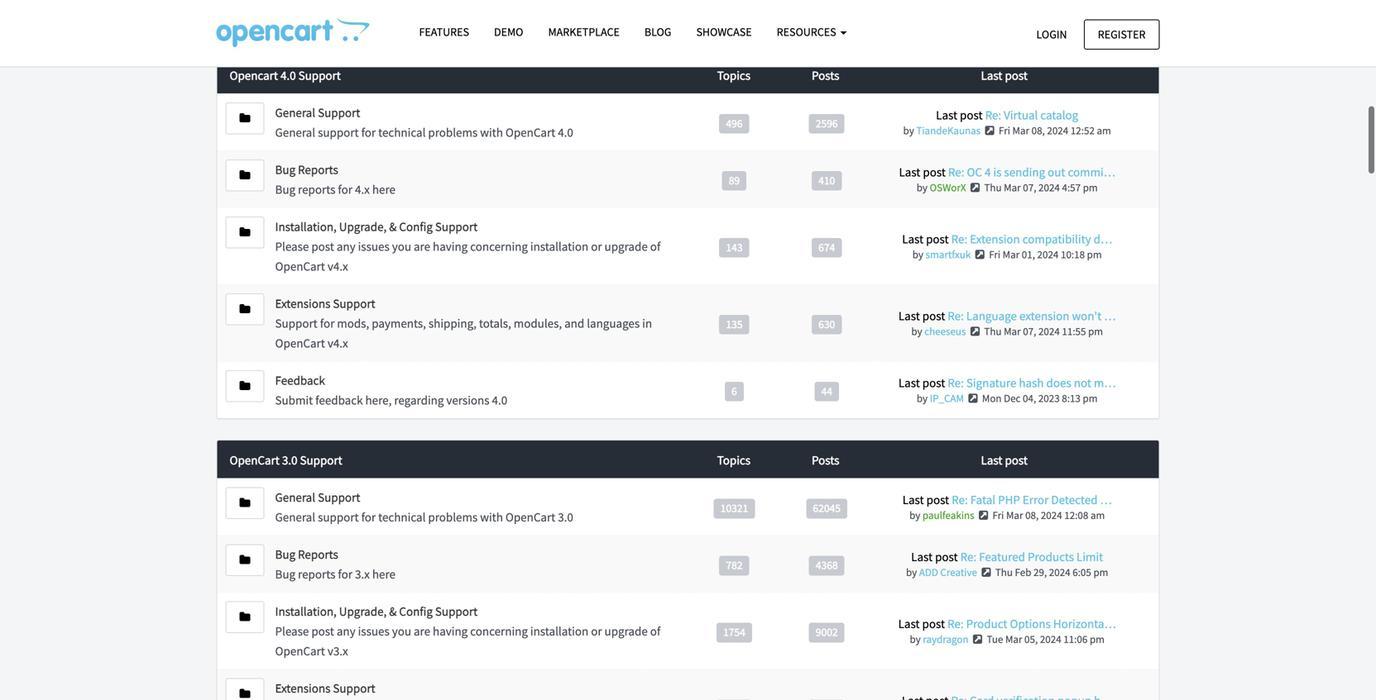 Task type: vqa. For each thing, say whether or not it's contained in the screenshot.
position at bottom left
no



Task type: describe. For each thing, give the bounding box(es) containing it.
general support link for 4.0
[[275, 105, 360, 120]]

by for last post re: oc 4 is sending out commi…
[[917, 181, 928, 194]]

thu for featured
[[995, 566, 1013, 580]]

last up last post re: virtual catalog
[[981, 67, 1002, 83]]

by smartfxuk
[[912, 248, 971, 261]]

post up php
[[1005, 453, 1028, 469]]

products
[[1028, 550, 1074, 565]]

v4.x inside extensions support support for mods, payments, shipping, totals, modules, and languages in opencart v4.x
[[328, 336, 348, 351]]

2 general from the top
[[275, 125, 315, 140]]

issues for v4.x
[[358, 239, 390, 254]]

marketplace link
[[536, 17, 632, 46]]

please for please post any issues you are having concerning installation or upgrade of opencart v4.x
[[275, 239, 309, 254]]

mon
[[982, 392, 1002, 405]]

out
[[1048, 164, 1065, 180]]

please for please post any issues you are having concerning installation or upgrade of opencart v3.x
[[275, 624, 309, 640]]

07, for 4
[[1023, 181, 1036, 194]]

last post re: product options horizonta…
[[898, 617, 1116, 632]]

2596
[[816, 116, 838, 130]]

last post re: featured products limit
[[911, 550, 1103, 565]]

12:52
[[1071, 124, 1095, 137]]

bug reports link for bug reports bug reports for 4.x here
[[275, 162, 338, 177]]

am for re: virtual catalog
[[1097, 124, 1111, 137]]

here,
[[365, 393, 392, 408]]

fri mar 01, 2024 10:18 pm
[[989, 248, 1102, 261]]

9002
[[816, 626, 838, 640]]

general support link for 3.0
[[275, 490, 360, 506]]

upgrade, for 4.x
[[339, 219, 387, 235]]

fri feb 23, 2024 6:05 pm
[[980, 10, 1087, 24]]

register
[[1098, 27, 1146, 42]]

showcase link
[[684, 17, 764, 46]]

by tiandekaunas
[[903, 124, 981, 137]]

product
[[966, 617, 1007, 632]]

by for last post re: fatal php error detected …
[[909, 509, 920, 523]]

opencart 4.0 support link
[[230, 65, 688, 85]]

tue
[[987, 633, 1003, 647]]

v3.x
[[328, 644, 348, 660]]

29,
[[1034, 566, 1047, 580]]

mar for catalog
[[1012, 124, 1029, 137]]

re: for re: virtual catalog
[[985, 107, 1001, 123]]

re: oc 4 is sending out commi… link
[[948, 164, 1115, 180]]

2023
[[1038, 392, 1060, 405]]

2024 for catalog
[[1047, 124, 1068, 137]]

post up by osworx
[[923, 164, 946, 180]]

does
[[1046, 375, 1071, 391]]

tiandekaunas link
[[916, 124, 981, 137]]

6:05 for fri feb 23, 2024 6:05 pm
[[1051, 10, 1070, 24]]

89
[[729, 173, 740, 187]]

last post for virtual
[[981, 67, 1028, 83]]

language
[[966, 308, 1017, 324]]

config for bug reports for 4.x here
[[399, 219, 433, 235]]

technical for bug reports bug reports for 4.x here
[[378, 125, 426, 140]]

last up fatal
[[981, 453, 1002, 469]]

installation, for installation, upgrade, & config support please post any issues you are having concerning installation or upgrade of opencart v3.x
[[275, 604, 337, 620]]

demo link
[[482, 17, 536, 46]]

view the latest post image for extension
[[973, 249, 987, 260]]

fri for virtual
[[999, 124, 1010, 137]]

04,
[[1023, 392, 1036, 405]]

last post re: virtual catalog
[[936, 107, 1078, 123]]

problems for bug reports bug reports for 3.x here
[[428, 510, 478, 526]]

fatal
[[970, 493, 996, 508]]

10321
[[720, 502, 748, 516]]

4
[[985, 164, 991, 180]]

10:18
[[1061, 248, 1085, 261]]

2024 for compatibility
[[1037, 248, 1059, 261]]

mar for 4
[[1004, 181, 1021, 194]]

by add creative
[[906, 566, 977, 580]]

opencart 3.0 support
[[230, 453, 342, 469]]

modules,
[[514, 316, 562, 331]]

410
[[818, 173, 835, 187]]

by for last post re: extension compatibility d…
[[912, 248, 923, 261]]

support inside "opencart 3.0 support" link
[[300, 453, 342, 469]]

installation, upgrade, & config support link for 4.x
[[275, 219, 478, 235]]

support for opencart 4.0 support
[[318, 125, 359, 140]]

won't
[[1072, 308, 1102, 324]]

last for re: fatal php error detected …
[[903, 493, 924, 508]]

installation, upgrade, & config support please post any issues you are having concerning installation or upgrade of opencart v3.x
[[275, 604, 661, 660]]

07, for extension
[[1023, 325, 1036, 338]]

opencart
[[230, 67, 278, 83]]

12:08
[[1064, 509, 1088, 523]]

post up by raydragon
[[922, 617, 945, 632]]

last post re: language extension won't …
[[899, 308, 1116, 324]]

with for 4.0
[[480, 125, 503, 140]]

add creative link
[[919, 566, 977, 580]]

here for bug reports for 4.x here
[[372, 182, 395, 197]]

dec
[[1004, 392, 1021, 405]]

with for 3.0
[[480, 510, 503, 526]]

support inside general support general support for technical problems with opencart 3.0
[[318, 490, 360, 506]]

view the latest post image for virtual
[[983, 125, 997, 136]]

signature
[[966, 375, 1016, 391]]

osworx link
[[930, 181, 966, 194]]

submit
[[275, 393, 313, 408]]

raydragon
[[923, 633, 969, 647]]

view the latest post image for product
[[971, 635, 985, 646]]

re: for re: product options horizonta…
[[947, 617, 964, 632]]

post up by paulfeakins
[[926, 493, 949, 508]]

last for re: oc 4 is sending out commi…
[[899, 164, 920, 180]]

mar for php
[[1006, 509, 1023, 523]]

installation, upgrade, & config support image for please post any issues you are having concerning installation or upgrade of opencart v3.x
[[240, 612, 250, 624]]

topics for installation, upgrade, & config support please post any issues you are having concerning installation or upgrade of opencart v4.x
[[717, 67, 751, 83]]

last for re: product options horizonta…
[[898, 617, 920, 632]]

last post re: fatal php error detected …
[[903, 493, 1112, 508]]

login link
[[1022, 19, 1081, 50]]

by for last post re: signature hash does not m…
[[917, 392, 928, 405]]

1 bug from the top
[[275, 162, 295, 177]]

last for re: signature hash does not m…
[[899, 375, 920, 391]]

post up by cheeseus
[[922, 308, 945, 324]]

fri for extension
[[989, 248, 1000, 261]]

resources link
[[764, 17, 859, 46]]

44
[[821, 384, 832, 398]]

last for re: language extension won't …
[[899, 308, 920, 324]]

installation, upgrade, & config support link for 3.x
[[275, 604, 478, 620]]

by paulfeakins
[[909, 509, 974, 523]]

general support image for general support for technical problems with opencart 4.0
[[240, 113, 250, 124]]

1 extensions support link from the top
[[275, 296, 375, 312]]

post up 'by smartfxuk'
[[926, 231, 949, 247]]

01,
[[1022, 248, 1035, 261]]

re: for re: language extension won't …
[[948, 308, 964, 324]]

674
[[818, 240, 835, 255]]

11:55
[[1062, 325, 1086, 338]]

for for general support general support for technical problems with opencart 4.0
[[361, 125, 376, 140]]

smartfxuk
[[926, 248, 971, 261]]

of for please post any issues you are having concerning installation or upgrade of opencart v4.x
[[650, 239, 661, 254]]

extensions for extensions support support for mods, payments, shipping, totals, modules, and languages in opencart v4.x
[[275, 296, 330, 312]]

upgrade, for 3.x
[[339, 604, 387, 620]]

feb for fri
[[994, 10, 1010, 24]]

installation, upgrade, & config support image for please post any issues you are having concerning installation or upgrade of opencart v4.x
[[240, 227, 250, 238]]

error
[[1023, 493, 1049, 508]]

view the latest post image for oc
[[968, 182, 982, 193]]

re: language extension won't … link
[[948, 308, 1116, 324]]

re: for re: featured products limit
[[960, 550, 977, 565]]

support inside general support general support for technical problems with opencart 4.0
[[318, 105, 360, 120]]

and
[[564, 316, 584, 331]]

4:57
[[1062, 181, 1081, 194]]

143
[[726, 240, 743, 255]]

mods,
[[337, 316, 369, 331]]

re: signature hash does not m… link
[[948, 375, 1116, 391]]

3 bug from the top
[[275, 547, 295, 563]]

installation for please post any issues you are having concerning installation or upgrade of opencart v3.x
[[530, 624, 588, 640]]

reports for 3.x
[[298, 567, 335, 583]]

thu for language
[[984, 325, 1002, 338]]

bug reports bug reports for 4.x here
[[275, 162, 395, 197]]

feb for thu
[[1015, 566, 1031, 580]]

08, for catalog
[[1032, 124, 1045, 137]]

osworx
[[930, 181, 966, 194]]

issues for v3.x
[[358, 624, 390, 640]]

1 vertical spatial …
[[1100, 493, 1112, 508]]

feedback submit feedback here, regarding versions 4.0
[[275, 373, 507, 408]]

opencart inside installation, upgrade, & config support please post any issues you are having concerning installation or upgrade of opencart v4.x
[[275, 259, 325, 274]]

6
[[732, 384, 737, 398]]

2 bug from the top
[[275, 182, 295, 197]]

extensions support support for mods, payments, shipping, totals, modules, and languages in opencart v4.x
[[275, 296, 652, 351]]

sending
[[1004, 164, 1045, 180]]

reports for 4.x
[[298, 182, 335, 197]]

extension
[[1019, 308, 1069, 324]]

you for bug reports bug reports for 4.x here
[[392, 239, 411, 254]]

you for bug reports bug reports for 3.x here
[[392, 624, 411, 640]]



Task type: locate. For each thing, give the bounding box(es) containing it.
re: for re: signature hash does not m…
[[948, 375, 964, 391]]

upgrade, down 3.x
[[339, 604, 387, 620]]

for inside "bug reports bug reports for 4.x here"
[[338, 182, 352, 197]]

support inside general support general support for technical problems with opencart 4.0
[[318, 125, 359, 140]]

login
[[1036, 27, 1067, 42]]

last post up last post re: fatal php error detected …
[[981, 453, 1028, 469]]

0 vertical spatial 6:05
[[1051, 10, 1070, 24]]

extensions
[[275, 296, 330, 312], [275, 681, 330, 697]]

raydragon link
[[923, 633, 969, 647]]

2 concerning from the top
[[470, 624, 528, 640]]

problems inside general support general support for technical problems with opencart 3.0
[[428, 510, 478, 526]]

1 horizontal spatial 3.0
[[558, 510, 573, 526]]

0 vertical spatial reports
[[298, 182, 335, 197]]

re: up osworx link
[[948, 164, 964, 180]]

2 horizontal spatial 4.0
[[558, 125, 573, 140]]

pm for last post re: extension compatibility d…
[[1087, 248, 1102, 261]]

0 vertical spatial installation
[[530, 239, 588, 254]]

1 vertical spatial problems
[[428, 510, 478, 526]]

view the latest post image left mon
[[966, 393, 980, 404]]

2 technical from the top
[[378, 510, 426, 526]]

view the latest post image for fatal
[[977, 511, 990, 521]]

0 vertical spatial &
[[389, 219, 397, 235]]

post
[[1005, 67, 1028, 83], [960, 107, 983, 123], [923, 164, 946, 180], [926, 231, 949, 247], [311, 239, 334, 254], [922, 308, 945, 324], [922, 375, 945, 391], [1005, 453, 1028, 469], [926, 493, 949, 508], [935, 550, 958, 565], [922, 617, 945, 632], [311, 624, 334, 640]]

reports
[[298, 162, 338, 177], [298, 547, 338, 563]]

thu mar 07, 2024 4:57 pm
[[984, 181, 1098, 194]]

2 reports from the top
[[298, 567, 335, 583]]

bug reports image for bug reports for 4.x here
[[240, 170, 250, 181]]

installation, upgrade, & config support image
[[240, 227, 250, 238], [240, 612, 250, 624]]

2 reports from the top
[[298, 547, 338, 563]]

3.0 inside general support general support for technical problems with opencart 3.0
[[558, 510, 573, 526]]

1 v4.x from the top
[[328, 259, 348, 274]]

2 general support link from the top
[[275, 490, 360, 506]]

1 issues from the top
[[358, 239, 390, 254]]

with down opencart 4.0 support link
[[480, 125, 503, 140]]

any for v3.x
[[337, 624, 355, 640]]

2024 for extension
[[1038, 325, 1060, 338]]

upgrade, inside installation, upgrade, & config support please post any issues you are having concerning installation or upgrade of opencart v4.x
[[339, 219, 387, 235]]

2 installation, upgrade, & config support link from the top
[[275, 604, 478, 620]]

config for bug reports for 3.x here
[[399, 604, 433, 620]]

installation, for installation, upgrade, & config support please post any issues you are having concerning installation or upgrade of opencart v4.x
[[275, 219, 337, 235]]

are inside installation, upgrade, & config support please post any issues you are having concerning installation or upgrade of opencart v4.x
[[414, 239, 430, 254]]

2024 down catalog
[[1047, 124, 1068, 137]]

& inside installation, upgrade, & config support please post any issues you are having concerning installation or upgrade of opencart v3.x
[[389, 604, 397, 620]]

for inside general support general support for technical problems with opencart 3.0
[[361, 510, 376, 526]]

thu mar 07, 2024 11:55 pm
[[984, 325, 1103, 338]]

installation inside installation, upgrade, & config support please post any issues you are having concerning installation or upgrade of opencart v4.x
[[530, 239, 588, 254]]

fri left 23,
[[980, 10, 991, 24]]

0 vertical spatial support
[[318, 125, 359, 140]]

1 vertical spatial posts
[[812, 453, 839, 469]]

0 vertical spatial v4.x
[[328, 259, 348, 274]]

or inside installation, upgrade, & config support please post any issues you are having concerning installation or upgrade of opencart v3.x
[[591, 624, 602, 640]]

0 vertical spatial feb
[[994, 10, 1010, 24]]

please down "bug reports bug reports for 4.x here"
[[275, 239, 309, 254]]

concerning inside installation, upgrade, & config support please post any issues you are having concerning installation or upgrade of opencart v4.x
[[470, 239, 528, 254]]

& down bug reports bug reports for 3.x here on the bottom left
[[389, 604, 397, 620]]

0 vertical spatial am
[[1097, 124, 1111, 137]]

reports inside bug reports bug reports for 3.x here
[[298, 547, 338, 563]]

pm for last post re: product options horizonta…
[[1090, 633, 1105, 647]]

1 upgrade, from the top
[[339, 219, 387, 235]]

0 vertical spatial installation,
[[275, 219, 337, 235]]

general support general support for technical problems with opencart 3.0
[[275, 490, 573, 526]]

last for re: extension compatibility d…
[[902, 231, 924, 247]]

0 vertical spatial you
[[392, 239, 411, 254]]

1 horizontal spatial 4.0
[[492, 393, 507, 408]]

0 vertical spatial …
[[1104, 308, 1116, 324]]

2 problems from the top
[[428, 510, 478, 526]]

register link
[[1084, 19, 1160, 50]]

2 bug reports link from the top
[[275, 547, 338, 563]]

2 bug reports image from the top
[[240, 555, 250, 567]]

re: for re: extension compatibility d…
[[951, 231, 967, 247]]

upgrade,
[[339, 219, 387, 235], [339, 604, 387, 620]]

pm for last post re: language extension won't …
[[1088, 325, 1103, 338]]

bug reports link for bug reports bug reports for 3.x here
[[275, 547, 338, 563]]

installation, upgrade, & config support link down 4.x
[[275, 219, 478, 235]]

by left paulfeakins link
[[909, 509, 920, 523]]

re: up creative
[[960, 550, 977, 565]]

0 vertical spatial bug reports image
[[240, 170, 250, 181]]

2 posts from the top
[[812, 453, 839, 469]]

are for bug reports for 3.x here
[[414, 624, 430, 640]]

last up add
[[911, 550, 933, 565]]

mon dec 04, 2023 8:13 pm
[[982, 392, 1098, 405]]

re: up cheeseus link
[[948, 308, 964, 324]]

issues inside installation, upgrade, & config support please post any issues you are having concerning installation or upgrade of opencart v3.x
[[358, 624, 390, 640]]

1 vertical spatial bug reports image
[[240, 555, 250, 567]]

1 any from the top
[[337, 239, 355, 254]]

mar for extension
[[1004, 325, 1021, 338]]

regarding
[[394, 393, 444, 408]]

last post
[[981, 67, 1028, 83], [981, 453, 1028, 469]]

1 installation, from the top
[[275, 219, 337, 235]]

paulfeakins link
[[923, 509, 974, 523]]

upgrade for please post any issues you are having concerning installation or upgrade of opencart v4.x
[[604, 239, 648, 254]]

2024 down the out
[[1038, 181, 1060, 194]]

1 general support link from the top
[[275, 105, 360, 120]]

d…
[[1094, 231, 1112, 247]]

1 vertical spatial 08,
[[1025, 509, 1039, 523]]

1 vertical spatial 07,
[[1023, 325, 1036, 338]]

1 vertical spatial issues
[[358, 624, 390, 640]]

2 config from the top
[[399, 604, 433, 620]]

pm for last post re: oc 4 is sending out commi…
[[1083, 181, 1098, 194]]

problems down opencart 4.0 support link
[[428, 125, 478, 140]]

opencart inside general support general support for technical problems with opencart 4.0
[[505, 125, 555, 140]]

1 bug reports link from the top
[[275, 162, 338, 177]]

topics down 'showcase' link
[[717, 67, 751, 83]]

by ip_cam
[[917, 392, 964, 405]]

1 general support image from the top
[[240, 113, 250, 124]]

post up by ip_cam
[[922, 375, 945, 391]]

0 vertical spatial of
[[650, 239, 661, 254]]

with inside general support general support for technical problems with opencart 4.0
[[480, 125, 503, 140]]

fri down 'extension'
[[989, 248, 1000, 261]]

1 07, from the top
[[1023, 181, 1036, 194]]

2 with from the top
[[480, 510, 503, 526]]

2 upgrade, from the top
[[339, 604, 387, 620]]

1 extensions from the top
[[275, 296, 330, 312]]

07, down re: oc 4 is sending out commi… link
[[1023, 181, 1036, 194]]

you
[[392, 239, 411, 254], [392, 624, 411, 640]]

post up tiandekaunas "link"
[[960, 107, 983, 123]]

opencart 4.0 support
[[230, 67, 341, 83]]

last for re: virtual catalog
[[936, 107, 957, 123]]

23,
[[1012, 10, 1026, 24]]

0 vertical spatial thu
[[984, 181, 1002, 194]]

cheeseus link
[[924, 325, 966, 338]]

1 posts from the top
[[812, 67, 839, 83]]

1 with from the top
[[480, 125, 503, 140]]

1 horizontal spatial 6:05
[[1073, 566, 1091, 580]]

1 vertical spatial of
[[650, 624, 661, 640]]

featured
[[979, 550, 1025, 565]]

opencart
[[505, 125, 555, 140], [275, 259, 325, 274], [275, 336, 325, 351], [230, 453, 280, 469], [505, 510, 555, 526], [275, 644, 325, 660]]

you inside installation, upgrade, & config support please post any issues you are having concerning installation or upgrade of opencart v4.x
[[392, 239, 411, 254]]

by left raydragon link on the right bottom of the page
[[910, 633, 921, 647]]

re: featured products limit link
[[960, 550, 1103, 565]]

problems
[[428, 125, 478, 140], [428, 510, 478, 526]]

2 vertical spatial 4.0
[[492, 393, 507, 408]]

4.0 inside general support general support for technical problems with opencart 4.0
[[558, 125, 573, 140]]

posts for last post re: virtual catalog
[[812, 67, 839, 83]]

upgrade inside installation, upgrade, & config support please post any issues you are having concerning installation or upgrade of opencart v3.x
[[604, 624, 648, 640]]

1 having from the top
[[433, 239, 468, 254]]

mar down virtual at the top
[[1012, 124, 1029, 137]]

horizonta…
[[1053, 617, 1116, 632]]

2 extensions support image from the top
[[240, 689, 250, 701]]

1 vertical spatial are
[[414, 624, 430, 640]]

08, down re: virtual catalog link
[[1032, 124, 1045, 137]]

view the latest post image
[[983, 125, 997, 136], [973, 249, 987, 260], [968, 326, 982, 337], [966, 393, 980, 404]]

issues inside installation, upgrade, & config support please post any issues you are having concerning installation or upgrade of opencart v4.x
[[358, 239, 390, 254]]

you inside installation, upgrade, & config support please post any issues you are having concerning installation or upgrade of opencart v3.x
[[392, 624, 411, 640]]

4 general from the top
[[275, 510, 315, 526]]

installation, up v3.x
[[275, 604, 337, 620]]

1 of from the top
[[650, 239, 661, 254]]

extensions support link
[[275, 296, 375, 312], [275, 681, 375, 697]]

6:05 up login
[[1051, 10, 1070, 24]]

of up in
[[650, 239, 661, 254]]

or
[[591, 239, 602, 254], [591, 624, 602, 640]]

last for re: featured products limit
[[911, 550, 933, 565]]

support inside installation, upgrade, & config support please post any issues you are having concerning installation or upgrade of opencart v4.x
[[435, 219, 478, 235]]

feedback image
[[240, 381, 250, 392]]

0 vertical spatial issues
[[358, 239, 390, 254]]

view the latest post image
[[968, 182, 982, 193], [977, 511, 990, 521], [979, 568, 993, 579], [971, 635, 985, 646]]

1 vertical spatial extensions
[[275, 681, 330, 697]]

of left 1754
[[650, 624, 661, 640]]

v4.x up mods,
[[328, 259, 348, 274]]

2024 down compatibility at the right top of page
[[1037, 248, 1059, 261]]

1 installation from the top
[[530, 239, 588, 254]]

for left 3.x
[[338, 567, 352, 583]]

installation, inside installation, upgrade, & config support please post any issues you are having concerning installation or upgrade of opencart v4.x
[[275, 219, 337, 235]]

1 problems from the top
[[428, 125, 478, 140]]

0 vertical spatial extensions support image
[[240, 304, 250, 315]]

fri for fatal
[[993, 509, 1004, 523]]

1 vertical spatial installation
[[530, 624, 588, 640]]

is
[[993, 164, 1002, 180]]

0 vertical spatial upgrade,
[[339, 219, 387, 235]]

2 you from the top
[[392, 624, 411, 640]]

&
[[389, 219, 397, 235], [389, 604, 397, 620]]

features link
[[407, 17, 482, 46]]

0 horizontal spatial 4.0
[[280, 67, 296, 83]]

2 & from the top
[[389, 604, 397, 620]]

mar
[[1012, 124, 1029, 137], [1004, 181, 1021, 194], [1003, 248, 1020, 261], [1004, 325, 1021, 338], [1006, 509, 1023, 523], [1005, 633, 1022, 647]]

support inside general support general support for technical problems with opencart 3.0
[[318, 510, 359, 526]]

0 vertical spatial here
[[372, 182, 395, 197]]

1 vertical spatial installation,
[[275, 604, 337, 620]]

m…
[[1094, 375, 1116, 391]]

view the latest post image for featured
[[979, 568, 993, 579]]

oc
[[967, 164, 982, 180]]

0 vertical spatial last post
[[981, 67, 1028, 83]]

0 vertical spatial having
[[433, 239, 468, 254]]

05,
[[1024, 633, 1038, 647]]

by for last post re: featured products limit
[[906, 566, 917, 580]]

shipping,
[[429, 316, 477, 331]]

1 vertical spatial upgrade,
[[339, 604, 387, 620]]

0 vertical spatial 07,
[[1023, 181, 1036, 194]]

post up v3.x
[[311, 624, 334, 640]]

1 you from the top
[[392, 239, 411, 254]]

feb left 29,
[[1015, 566, 1031, 580]]

view the latest post image down last post re: virtual catalog
[[983, 125, 997, 136]]

opencart inside installation, upgrade, & config support please post any issues you are having concerning installation or upgrade of opencart v3.x
[[275, 644, 325, 660]]

concerning for bug reports for 3.x here
[[470, 624, 528, 640]]

1 vertical spatial extensions support link
[[275, 681, 375, 697]]

installation, upgrade, & config support link
[[275, 219, 478, 235], [275, 604, 478, 620]]

of inside installation, upgrade, & config support please post any issues you are having concerning installation or upgrade of opencart v3.x
[[650, 624, 661, 640]]

2 or from the top
[[591, 624, 602, 640]]

general support image
[[240, 113, 250, 124], [240, 498, 250, 509]]

or for please post any issues you are having concerning installation or upgrade of opencart v3.x
[[591, 624, 602, 640]]

1 vertical spatial you
[[392, 624, 411, 640]]

0 horizontal spatial feb
[[994, 10, 1010, 24]]

extensions support image for please post any issues you are having concerning installation or upgrade of opencart v4.x
[[240, 304, 250, 315]]

1 reports from the top
[[298, 162, 338, 177]]

2 installation, from the top
[[275, 604, 337, 620]]

1 vertical spatial feb
[[1015, 566, 1031, 580]]

config inside installation, upgrade, & config support please post any issues you are having concerning installation or upgrade of opencart v3.x
[[399, 604, 433, 620]]

1 vertical spatial installation, upgrade, & config support link
[[275, 604, 478, 620]]

0 vertical spatial reports
[[298, 162, 338, 177]]

php
[[998, 493, 1020, 508]]

pm for last post re: signature hash does not m…
[[1083, 392, 1098, 405]]

1 support from the top
[[318, 125, 359, 140]]

support inside opencart 4.0 support link
[[298, 67, 341, 83]]

0 vertical spatial are
[[414, 239, 430, 254]]

last up 'by smartfxuk'
[[902, 231, 924, 247]]

1 vertical spatial bug reports link
[[275, 547, 338, 563]]

any up v3.x
[[337, 624, 355, 640]]

4368
[[816, 559, 838, 573]]

by left osworx link
[[917, 181, 928, 194]]

0 vertical spatial or
[[591, 239, 602, 254]]

technical inside general support general support for technical problems with opencart 3.0
[[378, 510, 426, 526]]

here right 4.x
[[372, 182, 395, 197]]

0 vertical spatial posts
[[812, 67, 839, 83]]

compatibility
[[1023, 231, 1091, 247]]

technical inside general support general support for technical problems with opencart 4.0
[[378, 125, 426, 140]]

general support image for general support for technical problems with opencart 3.0
[[240, 498, 250, 509]]

2 support from the top
[[318, 510, 359, 526]]

0 vertical spatial please
[[275, 239, 309, 254]]

3 general from the top
[[275, 490, 315, 506]]

versions
[[446, 393, 489, 408]]

1 vertical spatial v4.x
[[328, 336, 348, 351]]

technical for bug reports bug reports for 3.x here
[[378, 510, 426, 526]]

1 vertical spatial extensions support image
[[240, 689, 250, 701]]

0 vertical spatial 3.0
[[282, 453, 297, 469]]

1 vertical spatial or
[[591, 624, 602, 640]]

support for opencart 3.0 support
[[318, 510, 359, 526]]

any inside installation, upgrade, & config support please post any issues you are having concerning installation or upgrade of opencart v3.x
[[337, 624, 355, 640]]

having for bug reports for 3.x here
[[433, 624, 468, 640]]

2 topics from the top
[[717, 453, 751, 469]]

last up by osworx
[[899, 164, 920, 180]]

1 config from the top
[[399, 219, 433, 235]]

1 vertical spatial support
[[318, 510, 359, 526]]

2 having from the top
[[433, 624, 468, 640]]

having inside installation, upgrade, & config support please post any issues you are having concerning installation or upgrade of opencart v4.x
[[433, 239, 468, 254]]

08, for php
[[1025, 509, 1039, 523]]

installation inside installation, upgrade, & config support please post any issues you are having concerning installation or upgrade of opencart v3.x
[[530, 624, 588, 640]]

opencart inside general support general support for technical problems with opencart 3.0
[[505, 510, 555, 526]]

1 vertical spatial thu
[[984, 325, 1002, 338]]

with down "opencart 3.0 support" link
[[480, 510, 503, 526]]

1 vertical spatial 4.0
[[558, 125, 573, 140]]

0 vertical spatial extensions
[[275, 296, 330, 312]]

of for please post any issues you are having concerning installation or upgrade of opencart v3.x
[[650, 624, 661, 640]]

last up by cheeseus
[[899, 308, 920, 324]]

for inside bug reports bug reports for 3.x here
[[338, 567, 352, 583]]

concerning inside installation, upgrade, & config support please post any issues you are having concerning installation or upgrade of opencart v3.x
[[470, 624, 528, 640]]

1 vertical spatial 6:05
[[1073, 566, 1091, 580]]

0 vertical spatial 08,
[[1032, 124, 1045, 137]]

2 v4.x from the top
[[328, 336, 348, 351]]

1 here from the top
[[372, 182, 395, 197]]

0 vertical spatial technical
[[378, 125, 426, 140]]

re: up smartfxuk
[[951, 231, 967, 247]]

or inside installation, upgrade, & config support please post any issues you are having concerning installation or upgrade of opencart v4.x
[[591, 239, 602, 254]]

last up by paulfeakins
[[903, 493, 924, 508]]

virtual
[[1004, 107, 1038, 123]]

view the latest post image down language
[[968, 326, 982, 337]]

blog link
[[632, 17, 684, 46]]

extensions support
[[275, 681, 375, 697]]

0 vertical spatial installation, upgrade, & config support image
[[240, 227, 250, 238]]

general support image down opencart
[[240, 113, 250, 124]]

post inside installation, upgrade, & config support please post any issues you are having concerning installation or upgrade of opencart v3.x
[[311, 624, 334, 640]]

2024 down "products"
[[1049, 566, 1070, 580]]

8:13
[[1062, 392, 1081, 405]]

support up "bug reports bug reports for 4.x here"
[[318, 125, 359, 140]]

v4.x inside installation, upgrade, & config support please post any issues you are having concerning installation or upgrade of opencart v4.x
[[328, 259, 348, 274]]

2024 for php
[[1041, 509, 1062, 523]]

opencart inside extensions support support for mods, payments, shipping, totals, modules, and languages in opencart v4.x
[[275, 336, 325, 351]]

view the latest post image for signature
[[966, 393, 980, 404]]

1 or from the top
[[591, 239, 602, 254]]

opencart inside "opencart 3.0 support" link
[[230, 453, 280, 469]]

1 vertical spatial with
[[480, 510, 503, 526]]

2024 down extension
[[1038, 325, 1060, 338]]

for for general support general support for technical problems with opencart 3.0
[[361, 510, 376, 526]]

1 vertical spatial config
[[399, 604, 433, 620]]

2 07, from the top
[[1023, 325, 1036, 338]]

marketplace
[[548, 24, 620, 39]]

3.x
[[355, 567, 370, 583]]

feb left 23,
[[994, 10, 1010, 24]]

thu down language
[[984, 325, 1002, 338]]

… right detected
[[1100, 493, 1112, 508]]

view the latest post image down 'extension'
[[973, 249, 987, 260]]

6:05 down the limit
[[1073, 566, 1091, 580]]

installation for please post any issues you are having concerning installation or upgrade of opencart v4.x
[[530, 239, 588, 254]]

0 vertical spatial bug reports link
[[275, 162, 338, 177]]

2024 right 05,
[[1040, 633, 1061, 647]]

4 bug from the top
[[275, 567, 295, 583]]

fri mar 08, 2024 12:08 am
[[993, 509, 1105, 523]]

2 here from the top
[[372, 567, 395, 583]]

catalog
[[1040, 107, 1078, 123]]

v4.x down mods,
[[328, 336, 348, 351]]

1 technical from the top
[[378, 125, 426, 140]]

installation, upgrade, & config support please post any issues you are having concerning installation or upgrade of opencart v4.x
[[275, 219, 661, 274]]

am right 12:52
[[1097, 124, 1111, 137]]

1 & from the top
[[389, 219, 397, 235]]

0 vertical spatial 4.0
[[280, 67, 296, 83]]

cheeseus
[[924, 325, 966, 338]]

2 of from the top
[[650, 624, 661, 640]]

here inside bug reports bug reports for 3.x here
[[372, 567, 395, 583]]

1 bug reports image from the top
[[240, 170, 250, 181]]

fri down last post re: fatal php error detected …
[[993, 509, 1004, 523]]

2024 for products
[[1049, 566, 1070, 580]]

installation, upgrade, & config support link down 3.x
[[275, 604, 478, 620]]

installation,
[[275, 219, 337, 235], [275, 604, 337, 620]]

extensions for extensions support
[[275, 681, 330, 697]]

0 vertical spatial extensions support link
[[275, 296, 375, 312]]

0 vertical spatial general support image
[[240, 113, 250, 124]]

2 extensions support link from the top
[[275, 681, 375, 697]]

posts
[[812, 67, 839, 83], [812, 453, 839, 469]]

1 please from the top
[[275, 239, 309, 254]]

upgrade, down 4.x
[[339, 219, 387, 235]]

2 are from the top
[[414, 624, 430, 640]]

thu down "featured"
[[995, 566, 1013, 580]]

2 vertical spatial thu
[[995, 566, 1013, 580]]

for left 4.x
[[338, 182, 352, 197]]

reports inside bug reports bug reports for 3.x here
[[298, 567, 335, 583]]

extensions support image left extensions support
[[240, 689, 250, 701]]

reports inside "bug reports bug reports for 4.x here"
[[298, 182, 335, 197]]

2 general support image from the top
[[240, 498, 250, 509]]

mar down last post re: oc 4 is sending out commi…
[[1004, 181, 1021, 194]]

1 reports from the top
[[298, 182, 335, 197]]

for inside general support general support for technical problems with opencart 4.0
[[361, 125, 376, 140]]

reports inside "bug reports bug reports for 4.x here"
[[298, 162, 338, 177]]

2 installation from the top
[[530, 624, 588, 640]]

2 extensions from the top
[[275, 681, 330, 697]]

of inside installation, upgrade, & config support please post any issues you are having concerning installation or upgrade of opencart v4.x
[[650, 239, 661, 254]]

1 installation, upgrade, & config support link from the top
[[275, 219, 478, 235]]

re: left virtual at the top
[[985, 107, 1001, 123]]

0 vertical spatial config
[[399, 219, 433, 235]]

mar for options
[[1005, 633, 1022, 647]]

2 issues from the top
[[358, 624, 390, 640]]

11:06
[[1063, 633, 1088, 647]]

please up extensions support
[[275, 624, 309, 640]]

re: virtual catalog link
[[985, 107, 1078, 123]]

& down "bug reports bug reports for 4.x here"
[[389, 219, 397, 235]]

re: for re: fatal php error detected …
[[952, 493, 968, 508]]

2 please from the top
[[275, 624, 309, 640]]

1 vertical spatial here
[[372, 567, 395, 583]]

any for v4.x
[[337, 239, 355, 254]]

& inside installation, upgrade, & config support please post any issues you are having concerning installation or upgrade of opencart v4.x
[[389, 219, 397, 235]]

mar down last post re: extension compatibility d…
[[1003, 248, 1020, 261]]

mar for compatibility
[[1003, 248, 1020, 261]]

concerning for bug reports for 4.x here
[[470, 239, 528, 254]]

bug reports image for bug reports for 3.x here
[[240, 555, 250, 567]]

here inside "bug reports bug reports for 4.x here"
[[372, 182, 395, 197]]

any inside installation, upgrade, & config support please post any issues you are having concerning installation or upgrade of opencart v4.x
[[337, 239, 355, 254]]

0 vertical spatial installation, upgrade, & config support link
[[275, 219, 478, 235]]

last up by raydragon
[[898, 617, 920, 632]]

by for last post re: virtual catalog
[[903, 124, 914, 137]]

1 concerning from the top
[[470, 239, 528, 254]]

bug
[[275, 162, 295, 177], [275, 182, 295, 197], [275, 547, 295, 563], [275, 567, 295, 583]]

by for last post re: language extension won't …
[[911, 325, 922, 338]]

0 vertical spatial concerning
[[470, 239, 528, 254]]

0 vertical spatial with
[[480, 125, 503, 140]]

mar down php
[[1006, 509, 1023, 523]]

limit
[[1077, 550, 1103, 565]]

1 vertical spatial 3.0
[[558, 510, 573, 526]]

upgrade inside installation, upgrade, & config support please post any issues you are having concerning installation or upgrade of opencart v4.x
[[604, 239, 648, 254]]

0 vertical spatial any
[[337, 239, 355, 254]]

problems inside general support general support for technical problems with opencart 4.0
[[428, 125, 478, 140]]

post up virtual at the top
[[1005, 67, 1028, 83]]

extensions support image up feedback image in the left bottom of the page
[[240, 304, 250, 315]]

view the latest post image down oc
[[968, 182, 982, 193]]

opencart 3.0 support link
[[230, 451, 688, 471]]

are
[[414, 239, 430, 254], [414, 624, 430, 640]]

…
[[1104, 308, 1116, 324], [1100, 493, 1112, 508]]

4.x
[[355, 182, 370, 197]]

here right 3.x
[[372, 567, 395, 583]]

posts down resources link
[[812, 67, 839, 83]]

issues down 4.x
[[358, 239, 390, 254]]

by left smartfxuk
[[912, 248, 923, 261]]

1 installation, upgrade, & config support image from the top
[[240, 227, 250, 238]]

1 extensions support image from the top
[[240, 304, 250, 315]]

08, down re: fatal php error detected … link
[[1025, 509, 1039, 523]]

1 upgrade from the top
[[604, 239, 648, 254]]

fri down last post re: virtual catalog
[[999, 124, 1010, 137]]

technical down opencart 4.0 support link
[[378, 125, 426, 140]]

topics
[[717, 67, 751, 83], [717, 453, 751, 469]]

0 horizontal spatial 3.0
[[282, 453, 297, 469]]

extensions support image for please post any issues you are having concerning installation or upgrade of opencart v3.x
[[240, 689, 250, 701]]

2 installation, upgrade, & config support image from the top
[[240, 612, 250, 624]]

bug reports link
[[275, 162, 338, 177], [275, 547, 338, 563]]

showcase
[[696, 24, 752, 39]]

1 vertical spatial technical
[[378, 510, 426, 526]]

bug reports image
[[240, 170, 250, 181], [240, 555, 250, 567]]

by
[[903, 124, 914, 137], [917, 181, 928, 194], [912, 248, 923, 261], [911, 325, 922, 338], [917, 392, 928, 405], [909, 509, 920, 523], [906, 566, 917, 580], [910, 633, 921, 647]]

installation, inside installation, upgrade, & config support please post any issues you are having concerning installation or upgrade of opencart v3.x
[[275, 604, 337, 620]]

detected
[[1051, 493, 1098, 508]]

1 vertical spatial last post
[[981, 453, 1028, 469]]

extensions inside extensions support support for mods, payments, shipping, totals, modules, and languages in opencart v4.x
[[275, 296, 330, 312]]

post inside installation, upgrade, & config support please post any issues you are having concerning installation or upgrade of opencart v4.x
[[311, 239, 334, 254]]

& for bug reports bug reports for 3.x here
[[389, 604, 397, 620]]

1 horizontal spatial feb
[[1015, 566, 1031, 580]]

1 vertical spatial &
[[389, 604, 397, 620]]

reports for 3.x
[[298, 547, 338, 563]]

problems for bug reports bug reports for 4.x here
[[428, 125, 478, 140]]

extensions support link up mods,
[[275, 296, 375, 312]]

technical down "opencart 3.0 support" link
[[378, 510, 426, 526]]

2 any from the top
[[337, 624, 355, 640]]

blog
[[644, 24, 671, 39]]

6:05 for thu feb 29, 2024 6:05 pm
[[1073, 566, 1091, 580]]

reports for 4.x
[[298, 162, 338, 177]]

07,
[[1023, 181, 1036, 194], [1023, 325, 1036, 338]]

1 vertical spatial reports
[[298, 567, 335, 583]]

upgrade, inside installation, upgrade, & config support please post any issues you are having concerning installation or upgrade of opencart v3.x
[[339, 604, 387, 620]]

1 vertical spatial reports
[[298, 547, 338, 563]]

for up 4.x
[[361, 125, 376, 140]]

re: up the paulfeakins
[[952, 493, 968, 508]]

by cheeseus
[[911, 325, 966, 338]]

4.0 inside feedback submit feedback here, regarding versions 4.0
[[492, 393, 507, 408]]

1 vertical spatial any
[[337, 624, 355, 640]]

1 vertical spatial please
[[275, 624, 309, 640]]

having inside installation, upgrade, & config support please post any issues you are having concerning installation or upgrade of opencart v3.x
[[433, 624, 468, 640]]

extensions support image
[[240, 304, 250, 315], [240, 689, 250, 701]]

are for bug reports for 4.x here
[[414, 239, 430, 254]]

782
[[726, 559, 743, 573]]

last post re: extension compatibility d…
[[902, 231, 1112, 247]]

1 topics from the top
[[717, 67, 751, 83]]

am for re: fatal php error detected …
[[1091, 509, 1105, 523]]

mar down last post re: language extension won't …
[[1004, 325, 1021, 338]]

1 vertical spatial topics
[[717, 453, 751, 469]]

config inside installation, upgrade, & config support please post any issues you are having concerning installation or upgrade of opencart v4.x
[[399, 219, 433, 235]]

for inside extensions support support for mods, payments, shipping, totals, modules, and languages in opencart v4.x
[[320, 316, 335, 331]]

0 vertical spatial problems
[[428, 125, 478, 140]]

any down 4.x
[[337, 239, 355, 254]]

0 vertical spatial general support link
[[275, 105, 360, 120]]

view the latest post image for language
[[968, 326, 982, 337]]

upgrade for please post any issues you are having concerning installation or upgrade of opencart v3.x
[[604, 624, 648, 640]]

0 vertical spatial upgrade
[[604, 239, 648, 254]]

having for bug reports for 4.x here
[[433, 239, 468, 254]]

2024 down error
[[1041, 509, 1062, 523]]

please inside installation, upgrade, & config support please post any issues you are having concerning installation or upgrade of opencart v4.x
[[275, 239, 309, 254]]

extensions down v3.x
[[275, 681, 330, 697]]

of
[[650, 239, 661, 254], [650, 624, 661, 640]]

please inside installation, upgrade, & config support please post any issues you are having concerning installation or upgrade of opencart v3.x
[[275, 624, 309, 640]]

0 horizontal spatial 6:05
[[1051, 10, 1070, 24]]

general support image down the opencart 3.0 support on the bottom of the page
[[240, 498, 250, 509]]

posts for last post re: fatal php error detected …
[[812, 453, 839, 469]]

630
[[818, 317, 835, 331]]

1 last post from the top
[[981, 67, 1028, 83]]

re: for re: oc 4 is sending out commi…
[[948, 164, 964, 180]]

1 vertical spatial installation, upgrade, & config support image
[[240, 612, 250, 624]]

options
[[1010, 617, 1051, 632]]

62045
[[813, 502, 841, 516]]

1 vertical spatial am
[[1091, 509, 1105, 523]]

1 general from the top
[[275, 105, 315, 120]]

post up add creative link
[[935, 550, 958, 565]]

are inside installation, upgrade, & config support please post any issues you are having concerning installation or upgrade of opencart v3.x
[[414, 624, 430, 640]]

1 vertical spatial general support image
[[240, 498, 250, 509]]

2 upgrade from the top
[[604, 624, 648, 640]]

1 vertical spatial having
[[433, 624, 468, 640]]

by for last post re: product options horizonta…
[[910, 633, 921, 647]]

496
[[726, 116, 743, 130]]

2 last post from the top
[[981, 453, 1028, 469]]

1 vertical spatial upgrade
[[604, 624, 648, 640]]

general
[[275, 105, 315, 120], [275, 125, 315, 140], [275, 490, 315, 506], [275, 510, 315, 526]]

general support link down the opencart 3.0 support on the bottom of the page
[[275, 490, 360, 506]]

by left ip_cam link
[[917, 392, 928, 405]]

support inside installation, upgrade, & config support please post any issues you are having concerning installation or upgrade of opencart v3.x
[[435, 604, 478, 620]]

general support link down opencart 4.0 support
[[275, 105, 360, 120]]

1 vertical spatial concerning
[[470, 624, 528, 640]]

support up bug reports bug reports for 3.x here on the bottom left
[[318, 510, 359, 526]]

1 vertical spatial general support link
[[275, 490, 360, 506]]

or for please post any issues you are having concerning installation or upgrade of opencart v4.x
[[591, 239, 602, 254]]

any
[[337, 239, 355, 254], [337, 624, 355, 640]]

0 vertical spatial topics
[[717, 67, 751, 83]]

2024 right 23,
[[1028, 10, 1049, 24]]

with inside general support general support for technical problems with opencart 3.0
[[480, 510, 503, 526]]

reports left 4.x
[[298, 182, 335, 197]]

1 are from the top
[[414, 239, 430, 254]]

view the latest post image down "featured"
[[979, 568, 993, 579]]



